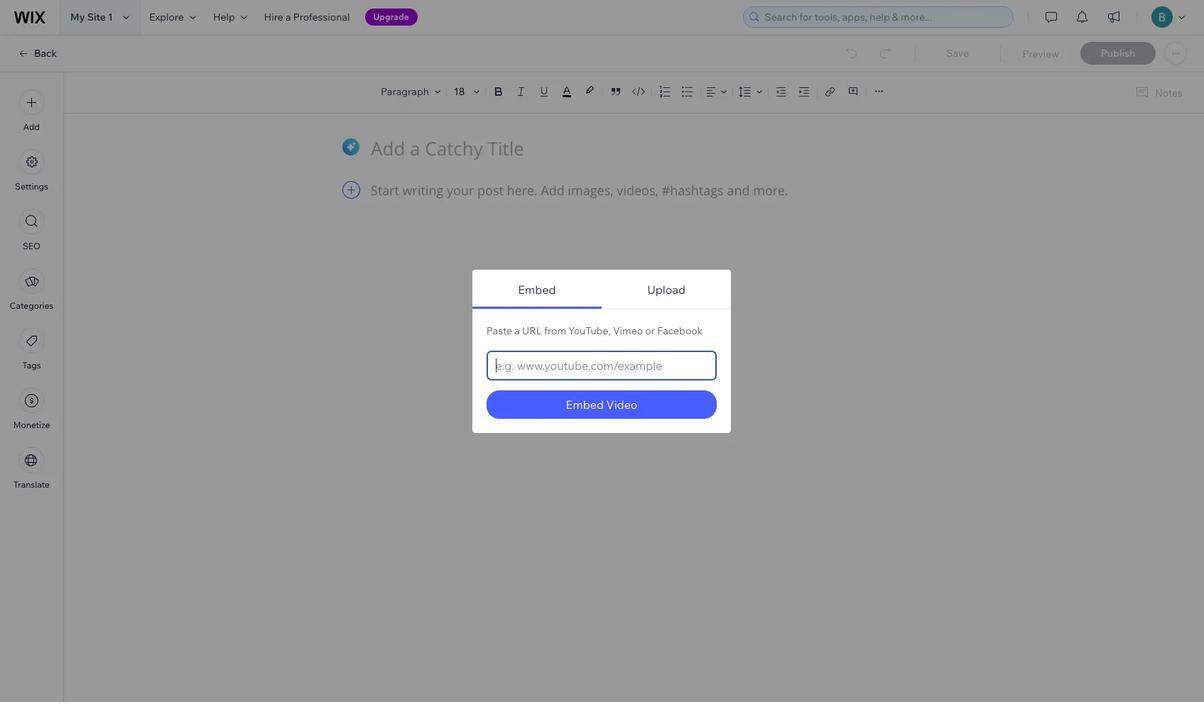 Task type: describe. For each thing, give the bounding box(es) containing it.
professional
[[293, 11, 350, 23]]

upload
[[648, 283, 686, 297]]

paste a url from youtube, vimeo or facebook
[[487, 324, 703, 337]]

settings
[[15, 181, 48, 192]]

vimeo
[[614, 324, 644, 337]]

my
[[70, 11, 85, 23]]

translate button
[[14, 448, 50, 490]]

Search for tools, apps, help & more... field
[[761, 7, 1009, 27]]

tags button
[[19, 328, 44, 371]]

youtube,
[[569, 324, 611, 337]]

a for professional
[[286, 11, 291, 23]]

video
[[607, 398, 638, 412]]

tab list containing embed
[[473, 273, 732, 419]]

embed for embed video
[[566, 398, 604, 412]]

categories button
[[10, 269, 53, 311]]

hire a professional link
[[256, 0, 359, 34]]

back
[[34, 47, 57, 60]]

Font Size field
[[453, 85, 468, 99]]

site
[[87, 11, 106, 23]]

seo
[[23, 241, 41, 252]]

embed button
[[473, 273, 602, 309]]



Task type: vqa. For each thing, say whether or not it's contained in the screenshot.
will
no



Task type: locate. For each thing, give the bounding box(es) containing it.
e.g. www.youtube.com/example url field
[[487, 351, 718, 381]]

url
[[523, 324, 543, 337]]

my site 1
[[70, 11, 113, 23]]

back button
[[17, 47, 57, 60]]

explore
[[149, 11, 184, 23]]

1 vertical spatial a
[[515, 324, 520, 337]]

paste
[[487, 324, 513, 337]]

1 horizontal spatial embed
[[566, 398, 604, 412]]

1
[[108, 11, 113, 23]]

0 horizontal spatial embed
[[519, 283, 557, 297]]

0 vertical spatial a
[[286, 11, 291, 23]]

1 vertical spatial embed
[[566, 398, 604, 412]]

0 vertical spatial embed
[[519, 283, 557, 297]]

help button
[[205, 0, 256, 34]]

notes button
[[1130, 83, 1188, 102]]

1 horizontal spatial a
[[515, 324, 520, 337]]

upload button
[[602, 273, 732, 309]]

embed left video on the bottom right of page
[[566, 398, 604, 412]]

monetize
[[13, 420, 50, 431]]

facebook
[[658, 324, 703, 337]]

settings button
[[15, 149, 48, 192]]

from
[[545, 324, 567, 337]]

paragraph
[[381, 85, 429, 98]]

embed up url
[[519, 283, 557, 297]]

Add a Catchy Title text field
[[371, 136, 882, 161]]

embed for embed
[[519, 283, 557, 297]]

hire
[[264, 11, 283, 23]]

a left url
[[515, 324, 520, 337]]

embed video button
[[487, 391, 718, 419]]

add button
[[19, 90, 44, 132]]

paragraph button
[[378, 82, 443, 102]]

upgrade button
[[365, 9, 418, 26]]

notes
[[1156, 86, 1183, 99]]

tags
[[22, 360, 41, 371]]

0 horizontal spatial a
[[286, 11, 291, 23]]

embed
[[519, 283, 557, 297], [566, 398, 604, 412]]

embed video
[[566, 398, 638, 412]]

a inside tab list
[[515, 324, 520, 337]]

hire a professional
[[264, 11, 350, 23]]

a for url
[[515, 324, 520, 337]]

menu
[[0, 81, 63, 499]]

menu containing add
[[0, 81, 63, 499]]

upgrade
[[374, 11, 409, 22]]

or
[[646, 324, 656, 337]]

translate
[[14, 480, 50, 490]]

tab list
[[473, 273, 732, 419]]

categories
[[10, 301, 53, 311]]

a right hire
[[286, 11, 291, 23]]

add
[[23, 122, 40, 132]]

seo button
[[19, 209, 44, 252]]

help
[[213, 11, 235, 23]]

monetize button
[[13, 388, 50, 431]]

a
[[286, 11, 291, 23], [515, 324, 520, 337]]



